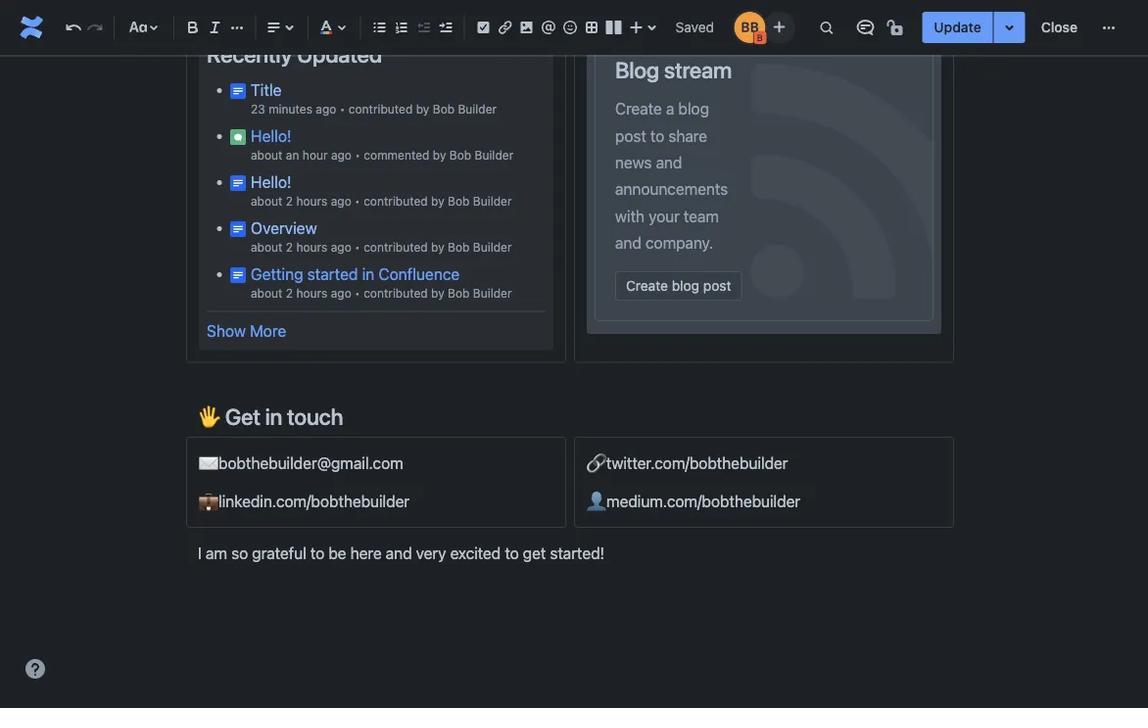 Task type: describe. For each thing, give the bounding box(es) containing it.
company.
[[646, 234, 713, 253]]

blog inside button
[[672, 278, 700, 294]]

✉️ bobthebuilder@gmail.com
[[199, 454, 403, 473]]

ago for hello! about 2 hours ago • contributed by bob builder
[[331, 195, 351, 209]]

show more link
[[207, 322, 286, 340]]

a
[[666, 100, 674, 118]]

i
[[198, 544, 202, 563]]

🖐
[[198, 404, 220, 430]]

i am so grateful to be here and very excited to get started!
[[198, 544, 605, 563]]

ago for overview about 2 hours ago • contributed by bob builder
[[331, 241, 351, 255]]

getting started in confluence link
[[251, 265, 460, 284]]

by inside getting started in confluence about 2 hours ago • contributed by bob builder
[[431, 287, 445, 301]]

help image
[[24, 657, 47, 681]]

find and replace image
[[814, 16, 838, 39]]

by for overview about 2 hours ago • contributed by bob builder
[[431, 241, 445, 255]]

hello! for hello! about 2 hours ago • contributed by bob builder
[[251, 173, 292, 191]]

in for get
[[265, 404, 282, 430]]

• for hello! about 2 hours ago • contributed by bob builder
[[355, 195, 360, 209]]

hours for hello!
[[296, 195, 328, 209]]

bob builder link for hello! about an hour ago • commented by bob builder
[[449, 149, 514, 163]]

bullet list ⌘⇧8 image
[[368, 16, 391, 39]]

more image
[[1097, 16, 1121, 39]]

text styles image
[[126, 16, 150, 39]]

recently updated
[[207, 42, 382, 68]]

builder inside title 23 minutes ago • contributed by bob builder
[[458, 103, 497, 117]]

title
[[251, 81, 282, 99]]

getting started in confluence about 2 hours ago • contributed by bob builder
[[251, 265, 512, 301]]

post inside button
[[703, 278, 731, 294]]

builder for hello! about 2 hours ago • contributed by bob builder
[[473, 195, 512, 209]]

💼
[[199, 493, 214, 511]]

so
[[231, 544, 248, 563]]

with
[[615, 207, 645, 226]]

medium.com/bobthebuilder
[[606, 493, 800, 511]]

about for overview about 2 hours ago • contributed by bob builder
[[251, 241, 283, 255]]

contributed inside title 23 minutes ago • contributed by bob builder
[[349, 103, 413, 117]]

mention image
[[537, 16, 560, 39]]

overview
[[251, 219, 317, 238]]

1 horizontal spatial to
[[505, 544, 519, 563]]

create blog post button
[[615, 272, 742, 301]]

redo ⌘⇧z image
[[83, 16, 107, 39]]

bob builder link for overview about 2 hours ago • contributed by bob builder
[[448, 241, 512, 255]]

🖐 get in touch
[[198, 404, 343, 430]]

create for create a blog post to share news and announcements with your team and company.
[[615, 100, 662, 118]]

Main content area, start typing to enter text. text field
[[186, 0, 954, 567]]

contributed inside overview about 2 hours ago • contributed by bob builder
[[364, 241, 428, 255]]

excited
[[450, 544, 501, 563]]

emoji image
[[558, 16, 582, 39]]

blog
[[615, 57, 659, 84]]

by for hello! about an hour ago • commented by bob builder
[[433, 149, 446, 163]]

builder for overview about 2 hours ago • contributed by bob builder
[[473, 241, 512, 255]]

ago for hello! about an hour ago • commented by bob builder
[[331, 149, 352, 163]]

2 inside getting started in confluence about 2 hours ago • contributed by bob builder
[[286, 287, 293, 301]]

action item image
[[472, 16, 495, 39]]

outdent ⇧tab image
[[412, 16, 435, 39]]

bold ⌘b image
[[181, 16, 205, 39]]

bob builder image
[[734, 12, 765, 43]]

• inside title 23 minutes ago • contributed by bob builder
[[340, 103, 345, 117]]

builder for hello! about an hour ago • commented by bob builder
[[475, 149, 514, 163]]

create a blog post to share news and announcements with your team and company.
[[615, 100, 728, 253]]

builder inside getting started in confluence about 2 hours ago • contributed by bob builder
[[473, 287, 512, 301]]

bob for hello! about 2 hours ago • contributed by bob builder
[[448, 195, 470, 209]]

bob builder link for title 23 minutes ago • contributed by bob builder
[[433, 103, 497, 117]]

stream
[[664, 57, 732, 84]]

adjust update settings image
[[998, 16, 1022, 39]]

ago inside getting started in confluence about 2 hours ago • contributed by bob builder
[[331, 287, 351, 301]]

and for and
[[656, 154, 682, 172]]

hour
[[303, 149, 328, 163]]

very
[[416, 544, 446, 563]]

bob for overview about 2 hours ago • contributed by bob builder
[[448, 241, 470, 255]]

close
[[1041, 19, 1078, 35]]

bob inside getting started in confluence about 2 hours ago • contributed by bob builder
[[448, 287, 470, 301]]

to for grateful
[[310, 544, 325, 563]]

touch
[[287, 404, 343, 430]]

get
[[523, 544, 546, 563]]

bobthebuilder@gmail.com
[[218, 454, 403, 473]]

in for started
[[362, 265, 375, 284]]

no restrictions image
[[885, 16, 909, 39]]

indent tab image
[[433, 16, 457, 39]]

updated
[[297, 42, 382, 68]]

and for started!
[[386, 544, 412, 563]]

confluence
[[379, 265, 460, 284]]

link image
[[493, 16, 517, 39]]

grateful
[[252, 544, 306, 563]]



Task type: vqa. For each thing, say whether or not it's contained in the screenshot.
COMMENTED
yes



Task type: locate. For each thing, give the bounding box(es) containing it.
hello! link up the an
[[251, 127, 292, 145]]

2 for hello!
[[286, 195, 293, 209]]

recently
[[207, 42, 292, 68]]

2
[[286, 195, 293, 209], [286, 241, 293, 255], [286, 287, 293, 301]]

1 vertical spatial post
[[703, 278, 731, 294]]

hello! for hello! about an hour ago • commented by bob builder
[[251, 127, 292, 145]]

0 vertical spatial hours
[[296, 195, 328, 209]]

update button
[[922, 12, 993, 43]]

1 horizontal spatial and
[[615, 234, 642, 253]]

overview about 2 hours ago • contributed by bob builder
[[251, 219, 512, 255]]

bob
[[433, 103, 455, 117], [449, 149, 471, 163], [448, 195, 470, 209], [448, 241, 470, 255], [448, 287, 470, 301]]

post
[[615, 127, 646, 145], [703, 278, 731, 294]]

2 vertical spatial and
[[386, 544, 412, 563]]

builder inside hello! about 2 hours ago • contributed by bob builder
[[473, 195, 512, 209]]

linkedin.com/bobthebuilder
[[218, 493, 410, 511]]

layouts image
[[602, 16, 625, 39]]

by up confluence
[[431, 241, 445, 255]]

0 vertical spatial and
[[656, 154, 682, 172]]

1 horizontal spatial in
[[362, 265, 375, 284]]

4 about from the top
[[251, 287, 283, 301]]

invite to edit image
[[767, 15, 791, 39]]

share
[[668, 127, 707, 145]]

ago inside hello! about 2 hours ago • contributed by bob builder
[[331, 195, 351, 209]]

• down getting started in confluence 'link'
[[355, 287, 360, 301]]

hours inside overview about 2 hours ago • contributed by bob builder
[[296, 241, 328, 255]]

hello! about an hour ago • commented by bob builder
[[251, 127, 514, 163]]

to
[[650, 127, 664, 145], [310, 544, 325, 563], [505, 544, 519, 563]]

• up overview about 2 hours ago • contributed by bob builder
[[355, 195, 360, 209]]

here
[[350, 544, 382, 563]]

about
[[251, 149, 283, 163], [251, 195, 283, 209], [251, 241, 283, 255], [251, 287, 283, 301]]

getting
[[251, 265, 303, 284]]

undo ⌘z image
[[62, 16, 85, 39]]

and up announcements
[[656, 154, 682, 172]]

• left commented
[[355, 149, 361, 163]]

ago up started
[[331, 241, 351, 255]]

contributed up confluence
[[364, 241, 428, 255]]

ago inside title 23 minutes ago • contributed by bob builder
[[316, 103, 336, 117]]

1 hours from the top
[[296, 195, 328, 209]]

ago down started
[[331, 287, 351, 301]]

1 vertical spatial and
[[615, 234, 642, 253]]

2 horizontal spatial to
[[650, 127, 664, 145]]

ago inside overview about 2 hours ago • contributed by bob builder
[[331, 241, 351, 255]]

1 vertical spatial 2
[[286, 241, 293, 255]]

and left very
[[386, 544, 412, 563]]

0 horizontal spatial to
[[310, 544, 325, 563]]

about up the overview "link"
[[251, 195, 283, 209]]

team
[[684, 207, 719, 226]]

by up commented
[[416, 103, 429, 117]]

table image
[[580, 16, 604, 39]]

2 hello! link from the top
[[251, 173, 292, 191]]

to left share
[[650, 127, 664, 145]]

in inside getting started in confluence about 2 hours ago • contributed by bob builder
[[362, 265, 375, 284]]

0 vertical spatial hello!
[[251, 127, 292, 145]]

0 vertical spatial 2
[[286, 195, 293, 209]]

💼 linkedin.com/bobthebuilder
[[199, 493, 410, 511]]

hours
[[296, 195, 328, 209], [296, 241, 328, 255], [296, 287, 328, 301]]

1 vertical spatial hours
[[296, 241, 328, 255]]

1 hello! from the top
[[251, 127, 292, 145]]

ago
[[316, 103, 336, 117], [331, 149, 352, 163], [331, 195, 351, 209], [331, 241, 351, 255], [331, 287, 351, 301]]

2 vertical spatial hours
[[296, 287, 328, 301]]

hello! link down the an
[[251, 173, 292, 191]]

by inside hello! about an hour ago • commented by bob builder
[[433, 149, 446, 163]]

contributed down confluence
[[364, 287, 428, 301]]

bob for hello! about an hour ago • commented by bob builder
[[449, 149, 471, 163]]

2 hello! from the top
[[251, 173, 292, 191]]

to for post
[[650, 127, 664, 145]]

1 vertical spatial hello! link
[[251, 173, 292, 191]]

hello! up the an
[[251, 127, 292, 145]]

2 2 from the top
[[286, 241, 293, 255]]

bob builder link for getting started in confluence about 2 hours ago • contributed by bob builder
[[448, 287, 512, 301]]

contributed up hello! about an hour ago • commented by bob builder
[[349, 103, 413, 117]]

announcements
[[615, 180, 728, 199]]

bob inside hello! about 2 hours ago • contributed by bob builder
[[448, 195, 470, 209]]

1 vertical spatial blog
[[672, 278, 700, 294]]

your
[[649, 207, 680, 226]]

0 vertical spatial blog
[[678, 100, 709, 118]]

add image, video, or file image
[[515, 16, 539, 39]]

create left 'a'
[[615, 100, 662, 118]]

contributed inside hello! about 2 hours ago • contributed by bob builder
[[364, 195, 428, 209]]

numbered list ⌘⇧7 image
[[390, 16, 413, 39]]

by down confluence
[[431, 287, 445, 301]]

2 inside overview about 2 hours ago • contributed by bob builder
[[286, 241, 293, 255]]

about inside hello! about 2 hours ago • contributed by bob builder
[[251, 195, 283, 209]]

started!
[[550, 544, 605, 563]]

blog down company.
[[672, 278, 700, 294]]

by inside title 23 minutes ago • contributed by bob builder
[[416, 103, 429, 117]]

to inside create a blog post to share news and announcements with your team and company.
[[650, 127, 664, 145]]

1 hello! link from the top
[[251, 127, 292, 145]]

more
[[250, 322, 286, 340]]

show
[[207, 322, 246, 340]]

bob inside title 23 minutes ago • contributed by bob builder
[[433, 103, 455, 117]]

builder inside hello! about an hour ago • commented by bob builder
[[475, 149, 514, 163]]

ago inside hello! about an hour ago • commented by bob builder
[[331, 149, 352, 163]]

0 vertical spatial post
[[615, 127, 646, 145]]

contributed inside getting started in confluence about 2 hours ago • contributed by bob builder
[[364, 287, 428, 301]]

contributed up overview about 2 hours ago • contributed by bob builder
[[364, 195, 428, 209]]

• for hello! about an hour ago • commented by bob builder
[[355, 149, 361, 163]]

twitter.com/bobthebuilder
[[606, 454, 788, 473]]

• inside getting started in confluence about 2 hours ago • contributed by bob builder
[[355, 287, 360, 301]]

am
[[206, 544, 227, 563]]

1 horizontal spatial post
[[703, 278, 731, 294]]

1 vertical spatial create
[[626, 278, 668, 294]]

2 horizontal spatial and
[[656, 154, 682, 172]]

2 down the overview "link"
[[286, 241, 293, 255]]

post up "news"
[[615, 127, 646, 145]]

blog
[[678, 100, 709, 118], [672, 278, 700, 294]]

✉️
[[199, 454, 214, 473]]

hello! link for hello! about an hour ago • commented by bob builder
[[251, 127, 292, 145]]

about down the "getting"
[[251, 287, 283, 301]]

bob inside hello! about an hour ago • commented by bob builder
[[449, 149, 471, 163]]

• inside hello! about 2 hours ago • contributed by bob builder
[[355, 195, 360, 209]]

more formatting image
[[225, 16, 249, 39]]

1 about from the top
[[251, 149, 283, 163]]

post down company.
[[703, 278, 731, 294]]

hours up the overview "link"
[[296, 195, 328, 209]]

update
[[934, 19, 981, 35]]

create
[[615, 100, 662, 118], [626, 278, 668, 294]]

contributed
[[349, 103, 413, 117], [364, 195, 428, 209], [364, 241, 428, 255], [364, 287, 428, 301]]

🔗
[[587, 454, 602, 473]]

be
[[329, 544, 346, 563]]

• up getting started in confluence 'link'
[[355, 241, 360, 255]]

and down with
[[615, 234, 642, 253]]

get
[[225, 404, 260, 430]]

hello! inside hello! about 2 hours ago • contributed by bob builder
[[251, 173, 292, 191]]

blog right 'a'
[[678, 100, 709, 118]]

about down the overview "link"
[[251, 241, 283, 255]]

hours down started
[[296, 287, 328, 301]]

bob inside overview about 2 hours ago • contributed by bob builder
[[448, 241, 470, 255]]

commented
[[364, 149, 430, 163]]

create inside create a blog post to share news and announcements with your team and company.
[[615, 100, 662, 118]]

2 inside hello! about 2 hours ago • contributed by bob builder
[[286, 195, 293, 209]]

minutes
[[269, 103, 312, 117]]

hello!
[[251, 127, 292, 145], [251, 173, 292, 191]]

0 horizontal spatial and
[[386, 544, 412, 563]]

hours inside hello! about 2 hours ago • contributed by bob builder
[[296, 195, 328, 209]]

ago up overview about 2 hours ago • contributed by bob builder
[[331, 195, 351, 209]]

hello! link
[[251, 127, 292, 145], [251, 173, 292, 191]]

title 23 minutes ago • contributed by bob builder
[[251, 81, 497, 117]]

in right get
[[265, 404, 282, 430]]

ago right hour
[[331, 149, 352, 163]]

1 vertical spatial in
[[265, 404, 282, 430]]

italic ⌘i image
[[204, 16, 227, 39]]

•
[[340, 103, 345, 117], [355, 149, 361, 163], [355, 195, 360, 209], [355, 241, 360, 255], [355, 287, 360, 301]]

by inside hello! about 2 hours ago • contributed by bob builder
[[431, 195, 445, 209]]

2 for overview
[[286, 241, 293, 255]]

👤 medium.com/bobthebuilder
[[587, 493, 800, 511]]

hello! down the an
[[251, 173, 292, 191]]

0 vertical spatial create
[[615, 100, 662, 118]]

builder inside overview about 2 hours ago • contributed by bob builder
[[473, 241, 512, 255]]

about for hello! about 2 hours ago • contributed by bob builder
[[251, 195, 283, 209]]

builder
[[458, 103, 497, 117], [475, 149, 514, 163], [473, 195, 512, 209], [473, 241, 512, 255], [473, 287, 512, 301]]

3 about from the top
[[251, 241, 283, 255]]

bob builder link
[[433, 103, 497, 117], [449, 149, 514, 163], [448, 195, 512, 209], [448, 241, 512, 255], [448, 287, 512, 301]]

ago right minutes
[[316, 103, 336, 117]]

• for overview about 2 hours ago • contributed by bob builder
[[355, 241, 360, 255]]

title link
[[251, 81, 282, 99]]

hours up started
[[296, 241, 328, 255]]

2 down the "getting"
[[286, 287, 293, 301]]

2 vertical spatial 2
[[286, 287, 293, 301]]

and
[[656, 154, 682, 172], [615, 234, 642, 253], [386, 544, 412, 563]]

an
[[286, 149, 299, 163]]

in
[[362, 265, 375, 284], [265, 404, 282, 430]]

by inside overview about 2 hours ago • contributed by bob builder
[[431, 241, 445, 255]]

bob builder link for hello! about 2 hours ago • contributed by bob builder
[[448, 195, 512, 209]]

23
[[251, 103, 265, 117]]

hours inside getting started in confluence about 2 hours ago • contributed by bob builder
[[296, 287, 328, 301]]

about left the an
[[251, 149, 283, 163]]

by for hello! about 2 hours ago • contributed by bob builder
[[431, 195, 445, 209]]

👤
[[587, 493, 602, 511]]

about inside getting started in confluence about 2 hours ago • contributed by bob builder
[[251, 287, 283, 301]]

comment icon image
[[854, 16, 877, 39]]

overview link
[[251, 219, 317, 238]]

2 up the overview "link"
[[286, 195, 293, 209]]

hello! inside hello! about an hour ago • commented by bob builder
[[251, 127, 292, 145]]

0 horizontal spatial in
[[265, 404, 282, 430]]

1 vertical spatial hello!
[[251, 173, 292, 191]]

blog stream
[[615, 57, 732, 84]]

confluence image
[[16, 12, 47, 43], [16, 12, 47, 43]]

0 vertical spatial in
[[362, 265, 375, 284]]

by
[[416, 103, 429, 117], [433, 149, 446, 163], [431, 195, 445, 209], [431, 241, 445, 255], [431, 287, 445, 301]]

1 2 from the top
[[286, 195, 293, 209]]

by right commented
[[433, 149, 446, 163]]

3 hours from the top
[[296, 287, 328, 301]]

to left the 'get'
[[505, 544, 519, 563]]

about inside overview about 2 hours ago • contributed by bob builder
[[251, 241, 283, 255]]

blog inside create a blog post to share news and announcements with your team and company.
[[678, 100, 709, 118]]

by up overview about 2 hours ago • contributed by bob builder
[[431, 195, 445, 209]]

about for hello! about an hour ago • commented by bob builder
[[251, 149, 283, 163]]

• right minutes
[[340, 103, 345, 117]]

create down company.
[[626, 278, 668, 294]]

news
[[615, 154, 652, 172]]

about inside hello! about an hour ago • commented by bob builder
[[251, 149, 283, 163]]

create blog post
[[626, 278, 731, 294]]

hours for overview
[[296, 241, 328, 255]]

to left be
[[310, 544, 325, 563]]

post inside create a blog post to share news and announcements with your team and company.
[[615, 127, 646, 145]]

in right started
[[362, 265, 375, 284]]

started
[[307, 265, 358, 284]]

• inside hello! about an hour ago • commented by bob builder
[[355, 149, 361, 163]]

hello! about 2 hours ago • contributed by bob builder
[[251, 173, 512, 209]]

saved
[[676, 19, 714, 35]]

hello! link for hello! about 2 hours ago • contributed by bob builder
[[251, 173, 292, 191]]

0 vertical spatial hello! link
[[251, 127, 292, 145]]

🔗 twitter.com/bobthebuilder
[[587, 454, 788, 473]]

create inside button
[[626, 278, 668, 294]]

2 about from the top
[[251, 195, 283, 209]]

0 horizontal spatial post
[[615, 127, 646, 145]]

align left image
[[262, 16, 286, 39]]

create for create blog post
[[626, 278, 668, 294]]

show more
[[207, 322, 286, 340]]

2 hours from the top
[[296, 241, 328, 255]]

close button
[[1029, 12, 1089, 43]]

• inside overview about 2 hours ago • contributed by bob builder
[[355, 241, 360, 255]]

3 2 from the top
[[286, 287, 293, 301]]



